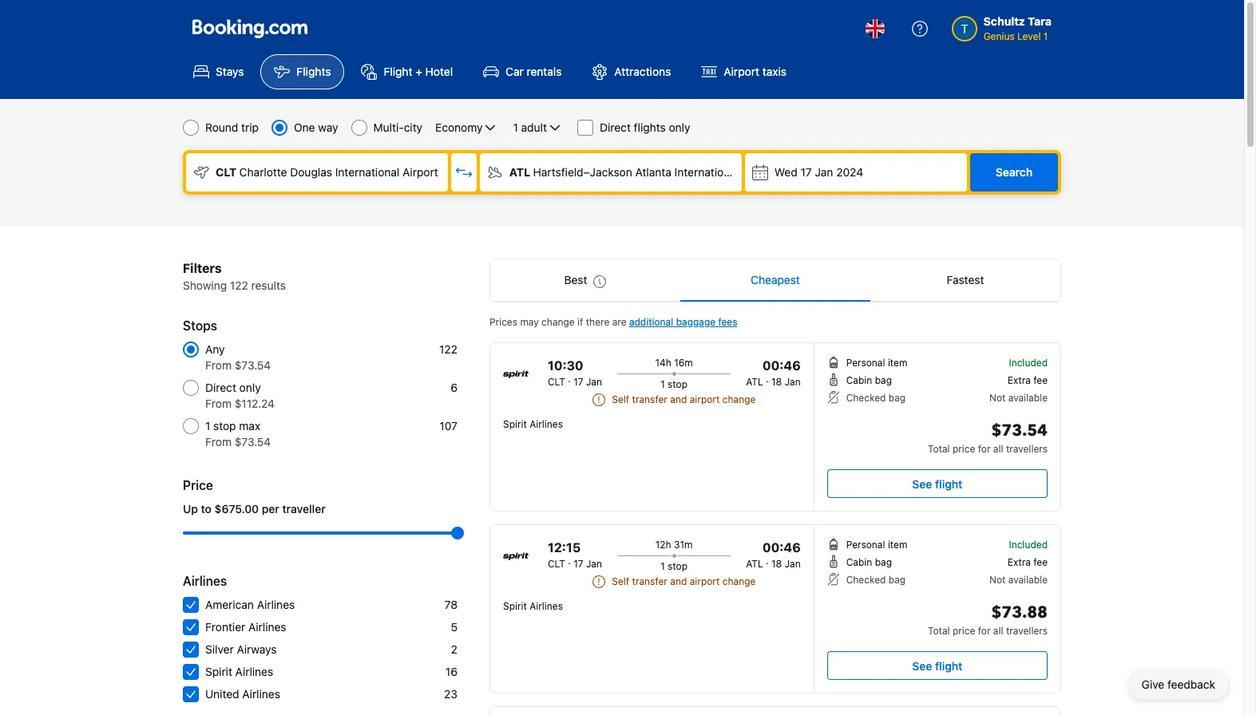 Task type: locate. For each thing, give the bounding box(es) containing it.
0 vertical spatial see flight button
[[827, 470, 1048, 498]]

self for $73.54
[[612, 394, 629, 406]]

0 vertical spatial stop
[[668, 379, 688, 391]]

0 vertical spatial 18
[[771, 376, 782, 388]]

2 extra from the top
[[1008, 557, 1031, 569]]

united
[[205, 688, 239, 701]]

change for $73.54
[[723, 394, 756, 406]]

17 inside 10:30 clt . 17 jan
[[574, 376, 583, 388]]

1 fee from the top
[[1034, 375, 1048, 387]]

multi-city
[[373, 121, 423, 134]]

clt down 10:30
[[548, 376, 565, 388]]

0 vertical spatial for
[[978, 443, 991, 455]]

1 see flight button from the top
[[827, 470, 1048, 498]]

1 and from the top
[[670, 394, 687, 406]]

available for $73.54
[[1008, 392, 1048, 404]]

2 see flight from the top
[[912, 659, 963, 673]]

direct
[[600, 121, 631, 134], [205, 381, 236, 395]]

0 vertical spatial 00:46 atl . 18 jan
[[746, 359, 801, 388]]

1 travellers from the top
[[1006, 443, 1048, 455]]

1 vertical spatial 00:46
[[763, 541, 801, 555]]

not up $73.88
[[990, 574, 1006, 586]]

not available up the $73.54 total price for all travellers
[[990, 392, 1048, 404]]

and for $73.54
[[670, 394, 687, 406]]

0 vertical spatial 1 stop
[[661, 379, 688, 391]]

travellers for $73.88
[[1006, 625, 1048, 637]]

jan
[[815, 165, 833, 179], [586, 376, 602, 388], [785, 376, 801, 388], [586, 558, 602, 570], [785, 558, 801, 570]]

1 cabin bag from the top
[[846, 375, 892, 387]]

2 personal item from the top
[[846, 539, 908, 551]]

$73.54
[[235, 359, 271, 372], [991, 420, 1048, 442], [235, 435, 271, 449]]

total inside the $73.54 total price for all travellers
[[928, 443, 950, 455]]

1 vertical spatial spirit
[[503, 601, 527, 613]]

checked bag
[[846, 392, 906, 404], [846, 574, 906, 586]]

only up $112.24
[[239, 381, 261, 395]]

booking.com logo image
[[192, 19, 307, 38], [192, 19, 307, 38]]

direct inside direct only from $112.24
[[205, 381, 236, 395]]

0 vertical spatial self transfer and airport change
[[612, 394, 756, 406]]

from inside 1 stop max from $73.54
[[205, 435, 232, 449]]

1 vertical spatial direct
[[205, 381, 236, 395]]

1 airport from the top
[[690, 394, 720, 406]]

see
[[912, 477, 932, 491], [912, 659, 932, 673]]

airport
[[724, 65, 759, 78], [403, 165, 438, 179], [742, 165, 778, 179]]

1 left max
[[205, 419, 210, 433]]

self transfer and airport change down 31m
[[612, 576, 756, 588]]

1 vertical spatial all
[[993, 625, 1003, 637]]

1 vertical spatial checked bag
[[846, 574, 906, 586]]

direct only from $112.24
[[205, 381, 275, 410]]

1 vertical spatial for
[[978, 625, 991, 637]]

2 cabin bag from the top
[[846, 557, 892, 569]]

0 vertical spatial 00:46
[[763, 359, 801, 373]]

2 for from the top
[[978, 625, 991, 637]]

travellers inside the $73.54 total price for all travellers
[[1006, 443, 1048, 455]]

fastest button
[[870, 260, 1061, 301]]

1 vertical spatial personal item
[[846, 539, 908, 551]]

1 item from the top
[[888, 357, 908, 369]]

2 from from the top
[[205, 397, 232, 410]]

1 vertical spatial spirit airlines
[[503, 601, 563, 613]]

travellers inside $73.88 total price for all travellers
[[1006, 625, 1048, 637]]

1 left adult
[[513, 121, 518, 134]]

see flight button down $73.88 total price for all travellers
[[827, 652, 1048, 680]]

1 price from the top
[[953, 443, 975, 455]]

item for $73.88
[[888, 539, 908, 551]]

0 vertical spatial item
[[888, 357, 908, 369]]

0 vertical spatial fee
[[1034, 375, 1048, 387]]

all for $73.54
[[993, 443, 1003, 455]]

airport for $73.88
[[690, 576, 720, 588]]

spirit down silver
[[205, 665, 232, 679]]

available for $73.88
[[1008, 574, 1048, 586]]

1 00:46 atl . 18 jan from the top
[[746, 359, 801, 388]]

clt inside 10:30 clt . 17 jan
[[548, 376, 565, 388]]

2 18 from the top
[[771, 558, 782, 570]]

2 personal from the top
[[846, 539, 885, 551]]

clt inside 12:15 clt . 17 jan
[[548, 558, 565, 570]]

1 00:46 from the top
[[763, 359, 801, 373]]

from up price
[[205, 435, 232, 449]]

direct for direct only from $112.24
[[205, 381, 236, 395]]

0 vertical spatial total
[[928, 443, 950, 455]]

2 airport from the top
[[690, 576, 720, 588]]

2 self from the top
[[612, 576, 629, 588]]

stop
[[668, 379, 688, 391], [213, 419, 236, 433], [668, 561, 688, 573]]

cabin
[[846, 375, 872, 387], [846, 557, 872, 569]]

available up $73.88
[[1008, 574, 1048, 586]]

from inside direct only from $112.24
[[205, 397, 232, 410]]

0 horizontal spatial direct
[[205, 381, 236, 395]]

1 vertical spatial transfer
[[632, 576, 668, 588]]

international
[[335, 165, 400, 179], [675, 165, 739, 179]]

only right 'flights'
[[669, 121, 690, 134]]

1 stop
[[661, 379, 688, 391], [661, 561, 688, 573]]

wed 17 jan 2024 button
[[745, 153, 967, 192]]

2 00:46 atl . 18 jan from the top
[[746, 541, 801, 570]]

0 vertical spatial cabin bag
[[846, 375, 892, 387]]

1 from from the top
[[205, 359, 232, 372]]

1 not from the top
[[990, 392, 1006, 404]]

122 left the results
[[230, 279, 248, 292]]

from up 1 stop max from $73.54
[[205, 397, 232, 410]]

2 see from the top
[[912, 659, 932, 673]]

atl for $73.88
[[746, 558, 763, 570]]

price inside the $73.54 total price for all travellers
[[953, 443, 975, 455]]

1 see flight from the top
[[912, 477, 963, 491]]

self
[[612, 394, 629, 406], [612, 576, 629, 588]]

2 see flight button from the top
[[827, 652, 1048, 680]]

total inside $73.88 total price for all travellers
[[928, 625, 950, 637]]

prices
[[490, 316, 518, 328]]

flight down the $73.54 total price for all travellers
[[935, 477, 963, 491]]

0 vertical spatial atl
[[509, 165, 530, 179]]

extra for $73.54
[[1008, 375, 1031, 387]]

1 vertical spatial clt
[[548, 376, 565, 388]]

2 extra fee from the top
[[1008, 557, 1048, 569]]

self transfer and airport change for $73.54
[[612, 394, 756, 406]]

all inside the $73.54 total price for all travellers
[[993, 443, 1003, 455]]

see for $73.88
[[912, 659, 932, 673]]

2 international from the left
[[675, 165, 739, 179]]

1 down tara
[[1044, 30, 1048, 42]]

extra for $73.88
[[1008, 557, 1031, 569]]

stop down 14h 16m
[[668, 379, 688, 391]]

spirit right 107
[[503, 418, 527, 430]]

2 and from the top
[[670, 576, 687, 588]]

1 transfer from the top
[[632, 394, 668, 406]]

car
[[506, 65, 524, 78]]

0 vertical spatial included
[[1009, 357, 1048, 369]]

12:15
[[548, 541, 581, 555]]

transfer down the 14h
[[632, 394, 668, 406]]

.
[[568, 373, 571, 385], [766, 373, 769, 385], [568, 555, 571, 567], [766, 555, 769, 567]]

1 international from the left
[[335, 165, 400, 179]]

city
[[404, 121, 423, 134]]

00:46 for $73.88
[[763, 541, 801, 555]]

0 vertical spatial cabin
[[846, 375, 872, 387]]

0 vertical spatial flight
[[935, 477, 963, 491]]

for inside the $73.54 total price for all travellers
[[978, 443, 991, 455]]

spirit airlines for $73.54
[[503, 418, 563, 430]]

1 1 stop from the top
[[661, 379, 688, 391]]

flight down $73.88 total price for all travellers
[[935, 659, 963, 673]]

give feedback button
[[1129, 671, 1228, 700]]

2 flight from the top
[[935, 659, 963, 673]]

1 vertical spatial stop
[[213, 419, 236, 433]]

extra fee for $73.54
[[1008, 375, 1048, 387]]

price inside $73.88 total price for all travellers
[[953, 625, 975, 637]]

direct for direct flights only
[[600, 121, 631, 134]]

10:30 clt . 17 jan
[[548, 359, 602, 388]]

not
[[990, 392, 1006, 404], [990, 574, 1006, 586]]

+
[[415, 65, 422, 78]]

0 vertical spatial see flight
[[912, 477, 963, 491]]

extra fee up the $73.54 total price for all travellers
[[1008, 375, 1048, 387]]

1 total from the top
[[928, 443, 950, 455]]

tab list containing best
[[490, 260, 1061, 303]]

1 stop for $73.88
[[661, 561, 688, 573]]

0 vertical spatial checked bag
[[846, 392, 906, 404]]

1 vertical spatial extra fee
[[1008, 557, 1048, 569]]

item
[[888, 357, 908, 369], [888, 539, 908, 551]]

for
[[978, 443, 991, 455], [978, 625, 991, 637]]

stop left max
[[213, 419, 236, 433]]

2 vertical spatial atl
[[746, 558, 763, 570]]

0 vertical spatial price
[[953, 443, 975, 455]]

personal item
[[846, 357, 908, 369], [846, 539, 908, 551]]

2 checked bag from the top
[[846, 574, 906, 586]]

extra fee up $73.88
[[1008, 557, 1048, 569]]

2 vertical spatial spirit
[[205, 665, 232, 679]]

. inside 10:30 clt . 17 jan
[[568, 373, 571, 385]]

direct flights only
[[600, 121, 690, 134]]

clt left the "charlotte"
[[216, 165, 237, 179]]

2 travellers from the top
[[1006, 625, 1048, 637]]

american airlines
[[205, 598, 295, 612]]

spirit right 78
[[503, 601, 527, 613]]

cabin bag
[[846, 375, 892, 387], [846, 557, 892, 569]]

personal
[[846, 357, 885, 369], [846, 539, 885, 551]]

car rentals link
[[470, 54, 575, 89]]

0 vertical spatial direct
[[600, 121, 631, 134]]

1 checked from the top
[[846, 392, 886, 404]]

see flight for $73.54
[[912, 477, 963, 491]]

2 total from the top
[[928, 625, 950, 637]]

122
[[230, 279, 248, 292], [439, 343, 458, 356]]

0 vertical spatial self
[[612, 394, 629, 406]]

american
[[205, 598, 254, 612]]

$112.24
[[235, 397, 275, 410]]

self transfer and airport change down 16m
[[612, 394, 756, 406]]

1 vertical spatial not
[[990, 574, 1006, 586]]

1 inside 1 stop max from $73.54
[[205, 419, 210, 433]]

1 for from the top
[[978, 443, 991, 455]]

0 vertical spatial not
[[990, 392, 1006, 404]]

1 vertical spatial cabin
[[846, 557, 872, 569]]

2 vertical spatial change
[[723, 576, 756, 588]]

2 not available from the top
[[990, 574, 1048, 586]]

1 horizontal spatial international
[[675, 165, 739, 179]]

airport down 16m
[[690, 394, 720, 406]]

1 vertical spatial and
[[670, 576, 687, 588]]

direct down any from $73.54
[[205, 381, 236, 395]]

extra fee for $73.88
[[1008, 557, 1048, 569]]

2 cabin from the top
[[846, 557, 872, 569]]

2 price from the top
[[953, 625, 975, 637]]

extra up the $73.54 total price for all travellers
[[1008, 375, 1031, 387]]

checked bag for $73.88
[[846, 574, 906, 586]]

1 down 12h
[[661, 561, 665, 573]]

0 vertical spatial transfer
[[632, 394, 668, 406]]

17 inside 'popup button'
[[801, 165, 812, 179]]

clt for $73.54
[[548, 376, 565, 388]]

3 from from the top
[[205, 435, 232, 449]]

18 for $73.88
[[771, 558, 782, 570]]

fee up the $73.54 total price for all travellers
[[1034, 375, 1048, 387]]

travellers for $73.54
[[1006, 443, 1048, 455]]

122 up 6
[[439, 343, 458, 356]]

0 vertical spatial 17
[[801, 165, 812, 179]]

per
[[262, 502, 279, 516]]

cheapest
[[751, 273, 800, 287]]

level
[[1017, 30, 1041, 42]]

spirit airlines down 10:30 clt . 17 jan
[[503, 418, 563, 430]]

all inside $73.88 total price for all travellers
[[993, 625, 1003, 637]]

2 included from the top
[[1009, 539, 1048, 551]]

spirit airlines down silver airways
[[205, 665, 273, 679]]

checked
[[846, 392, 886, 404], [846, 574, 886, 586]]

1 personal item from the top
[[846, 357, 908, 369]]

travellers
[[1006, 443, 1048, 455], [1006, 625, 1048, 637]]

for inside $73.88 total price for all travellers
[[978, 625, 991, 637]]

feedback
[[1168, 678, 1215, 692]]

1 vertical spatial not available
[[990, 574, 1048, 586]]

1 vertical spatial 1 stop
[[661, 561, 688, 573]]

2 vertical spatial stop
[[668, 561, 688, 573]]

available up the $73.54 total price for all travellers
[[1008, 392, 1048, 404]]

spirit airlines down 12:15 clt . 17 jan
[[503, 601, 563, 613]]

airport down 31m
[[690, 576, 720, 588]]

direct left 'flights'
[[600, 121, 631, 134]]

0 vertical spatial travellers
[[1006, 443, 1048, 455]]

17 down 10:30
[[574, 376, 583, 388]]

17 right wed
[[801, 165, 812, 179]]

from down any
[[205, 359, 232, 372]]

0 vertical spatial personal item
[[846, 357, 908, 369]]

international down multi-
[[335, 165, 400, 179]]

jan inside 10:30 clt . 17 jan
[[586, 376, 602, 388]]

1 horizontal spatial 122
[[439, 343, 458, 356]]

1 vertical spatial cabin bag
[[846, 557, 892, 569]]

1 vertical spatial self transfer and airport change
[[612, 576, 756, 588]]

change
[[542, 316, 575, 328], [723, 394, 756, 406], [723, 576, 756, 588]]

2 item from the top
[[888, 539, 908, 551]]

not for $73.54
[[990, 392, 1006, 404]]

not available
[[990, 392, 1048, 404], [990, 574, 1048, 586]]

not available up $73.88
[[990, 574, 1048, 586]]

1 vertical spatial self
[[612, 576, 629, 588]]

transfer
[[632, 394, 668, 406], [632, 576, 668, 588]]

best image
[[594, 276, 607, 288], [594, 276, 607, 288]]

included
[[1009, 357, 1048, 369], [1009, 539, 1048, 551]]

0 horizontal spatial 122
[[230, 279, 248, 292]]

1 all from the top
[[993, 443, 1003, 455]]

2 not from the top
[[990, 574, 1006, 586]]

. inside 12:15 clt . 17 jan
[[568, 555, 571, 567]]

only inside direct only from $112.24
[[239, 381, 261, 395]]

2 vertical spatial from
[[205, 435, 232, 449]]

1 vertical spatial travellers
[[1006, 625, 1048, 637]]

17 down the 12:15
[[574, 558, 583, 570]]

31m
[[674, 539, 693, 551]]

1 vertical spatial see flight
[[912, 659, 963, 673]]

available
[[1008, 392, 1048, 404], [1008, 574, 1048, 586]]

1 flight from the top
[[935, 477, 963, 491]]

1 vertical spatial item
[[888, 539, 908, 551]]

spirit airlines for $73.88
[[503, 601, 563, 613]]

clt down the 12:15
[[548, 558, 565, 570]]

airport taxis
[[724, 65, 787, 78]]

see flight button
[[827, 470, 1048, 498], [827, 652, 1048, 680]]

1 vertical spatial 00:46 atl . 18 jan
[[746, 541, 801, 570]]

personal for $73.54
[[846, 357, 885, 369]]

1 vertical spatial from
[[205, 397, 232, 410]]

0 vertical spatial from
[[205, 359, 232, 372]]

0 vertical spatial spirit
[[503, 418, 527, 430]]

2 vertical spatial clt
[[548, 558, 565, 570]]

round
[[205, 121, 238, 134]]

multi-
[[373, 121, 404, 134]]

1 vertical spatial fee
[[1034, 557, 1048, 569]]

extra fee
[[1008, 375, 1048, 387], [1008, 557, 1048, 569]]

0 horizontal spatial only
[[239, 381, 261, 395]]

00:46
[[763, 359, 801, 373], [763, 541, 801, 555]]

stop down '12h 31m'
[[668, 561, 688, 573]]

0 vertical spatial extra fee
[[1008, 375, 1048, 387]]

fastest
[[947, 273, 984, 287]]

see flight button down the $73.54 total price for all travellers
[[827, 470, 1048, 498]]

clt
[[216, 165, 237, 179], [548, 376, 565, 388], [548, 558, 565, 570]]

see flight down the $73.54 total price for all travellers
[[912, 477, 963, 491]]

1 not available from the top
[[990, 392, 1048, 404]]

fee up $73.88
[[1034, 557, 1048, 569]]

and down '12h 31m'
[[670, 576, 687, 588]]

16
[[446, 665, 458, 679]]

1 vertical spatial 17
[[574, 376, 583, 388]]

0 vertical spatial airport
[[690, 394, 720, 406]]

$73.54 inside 1 stop max from $73.54
[[235, 435, 271, 449]]

additional baggage fees link
[[629, 316, 738, 328]]

1 see from the top
[[912, 477, 932, 491]]

attractions
[[614, 65, 671, 78]]

0 vertical spatial and
[[670, 394, 687, 406]]

wed
[[774, 165, 798, 179]]

1 stop down 14h 16m
[[661, 379, 688, 391]]

1 checked bag from the top
[[846, 392, 906, 404]]

1 vertical spatial flight
[[935, 659, 963, 673]]

1 vertical spatial personal
[[846, 539, 885, 551]]

jan inside 'popup button'
[[815, 165, 833, 179]]

0 vertical spatial extra
[[1008, 375, 1031, 387]]

transfer down 12h
[[632, 576, 668, 588]]

16m
[[674, 357, 693, 369]]

2 00:46 from the top
[[763, 541, 801, 555]]

1 vertical spatial price
[[953, 625, 975, 637]]

0 vertical spatial spirit airlines
[[503, 418, 563, 430]]

included for $73.54
[[1009, 357, 1048, 369]]

and down 14h 16m
[[670, 394, 687, 406]]

1 extra from the top
[[1008, 375, 1031, 387]]

$73.54 inside any from $73.54
[[235, 359, 271, 372]]

1 vertical spatial see
[[912, 659, 932, 673]]

00:46 atl . 18 jan
[[746, 359, 801, 388], [746, 541, 801, 570]]

1 vertical spatial checked
[[846, 574, 886, 586]]

1 self from the top
[[612, 394, 629, 406]]

not up the $73.54 total price for all travellers
[[990, 392, 1006, 404]]

checked bag for $73.54
[[846, 392, 906, 404]]

2 self transfer and airport change from the top
[[612, 576, 756, 588]]

0 vertical spatial available
[[1008, 392, 1048, 404]]

1 horizontal spatial direct
[[600, 121, 631, 134]]

1 available from the top
[[1008, 392, 1048, 404]]

1 vertical spatial available
[[1008, 574, 1048, 586]]

tab list
[[490, 260, 1061, 303]]

cabin for $73.88
[[846, 557, 872, 569]]

1 vertical spatial see flight button
[[827, 652, 1048, 680]]

1 vertical spatial included
[[1009, 539, 1048, 551]]

spirit for $73.88
[[503, 601, 527, 613]]

1 self transfer and airport change from the top
[[612, 394, 756, 406]]

1 extra fee from the top
[[1008, 375, 1048, 387]]

12h
[[655, 539, 671, 551]]

and
[[670, 394, 687, 406], [670, 576, 687, 588]]

2 1 stop from the top
[[661, 561, 688, 573]]

1 stop down '12h 31m'
[[661, 561, 688, 573]]

2 fee from the top
[[1034, 557, 1048, 569]]

$73.88 total price for all travellers
[[928, 602, 1048, 637]]

flight for $73.88
[[935, 659, 963, 673]]

0 horizontal spatial international
[[335, 165, 400, 179]]

international right atlanta
[[675, 165, 739, 179]]

0 vertical spatial 122
[[230, 279, 248, 292]]

2 transfer from the top
[[632, 576, 668, 588]]

bag
[[875, 375, 892, 387], [889, 392, 906, 404], [875, 557, 892, 569], [889, 574, 906, 586]]

economy
[[435, 121, 483, 134]]

0 vertical spatial checked
[[846, 392, 886, 404]]

0 vertical spatial see
[[912, 477, 932, 491]]

0 vertical spatial personal
[[846, 357, 885, 369]]

1 personal from the top
[[846, 357, 885, 369]]

2 vertical spatial 17
[[574, 558, 583, 570]]

1
[[1044, 30, 1048, 42], [513, 121, 518, 134], [661, 379, 665, 391], [205, 419, 210, 433], [661, 561, 665, 573]]

0 vertical spatial only
[[669, 121, 690, 134]]

not for $73.88
[[990, 574, 1006, 586]]

2 checked from the top
[[846, 574, 886, 586]]

genius
[[984, 30, 1015, 42]]

1 vertical spatial atl
[[746, 376, 763, 388]]

see flight down $73.88 total price for all travellers
[[912, 659, 963, 673]]

17 inside 12:15 clt . 17 jan
[[574, 558, 583, 570]]

1 18 from the top
[[771, 376, 782, 388]]

schultz tara genius level 1
[[984, 14, 1052, 42]]

2 available from the top
[[1008, 574, 1048, 586]]

0 vertical spatial not available
[[990, 392, 1048, 404]]

2 all from the top
[[993, 625, 1003, 637]]

1 vertical spatial change
[[723, 394, 756, 406]]

1 vertical spatial only
[[239, 381, 261, 395]]

1 vertical spatial 18
[[771, 558, 782, 570]]

fee for $73.54
[[1034, 375, 1048, 387]]

1 cabin from the top
[[846, 375, 872, 387]]

1 included from the top
[[1009, 357, 1048, 369]]

1 horizontal spatial only
[[669, 121, 690, 134]]

extra up $73.88
[[1008, 557, 1031, 569]]

10:30
[[548, 359, 583, 373]]

1 vertical spatial total
[[928, 625, 950, 637]]

1 vertical spatial airport
[[690, 576, 720, 588]]



Task type: vqa. For each thing, say whether or not it's contained in the screenshot.
00:46
yes



Task type: describe. For each thing, give the bounding box(es) containing it.
showing
[[183, 279, 227, 292]]

frontier airlines
[[205, 621, 286, 634]]

total for $73.88
[[928, 625, 950, 637]]

adult
[[521, 121, 547, 134]]

flights
[[634, 121, 666, 134]]

18 for $73.54
[[771, 376, 782, 388]]

see for $73.54
[[912, 477, 932, 491]]

checked for $73.54
[[846, 392, 886, 404]]

one
[[294, 121, 315, 134]]

self for $73.88
[[612, 576, 629, 588]]

see flight button for $73.88
[[827, 652, 1048, 680]]

search
[[996, 165, 1033, 179]]

clt charlotte douglas international airport
[[216, 165, 438, 179]]

atlanta
[[635, 165, 672, 179]]

there
[[586, 316, 610, 328]]

23
[[444, 688, 458, 701]]

personal item for $73.88
[[846, 539, 908, 551]]

airways
[[237, 643, 277, 656]]

may
[[520, 316, 539, 328]]

cabin bag for $73.88
[[846, 557, 892, 569]]

hartsfield–jackson
[[533, 165, 632, 179]]

any from $73.54
[[205, 343, 271, 372]]

give feedback
[[1142, 678, 1215, 692]]

1 stop max from $73.54
[[205, 419, 271, 449]]

6
[[451, 381, 458, 395]]

fee for $73.88
[[1034, 557, 1048, 569]]

107
[[440, 419, 458, 433]]

0 vertical spatial change
[[542, 316, 575, 328]]

max
[[239, 419, 260, 433]]

hotel
[[425, 65, 453, 78]]

stop inside 1 stop max from $73.54
[[213, 419, 236, 433]]

jan inside 12:15 clt . 17 jan
[[586, 558, 602, 570]]

all for $73.88
[[993, 625, 1003, 637]]

round trip
[[205, 121, 259, 134]]

not available for $73.88
[[990, 574, 1048, 586]]

price
[[183, 478, 213, 493]]

rentals
[[527, 65, 562, 78]]

see flight button for $73.54
[[827, 470, 1048, 498]]

stop for $73.88
[[668, 561, 688, 573]]

international for atlanta
[[675, 165, 739, 179]]

see flight for $73.88
[[912, 659, 963, 673]]

1 down the 14h
[[661, 379, 665, 391]]

international for douglas
[[335, 165, 400, 179]]

additional
[[629, 316, 673, 328]]

tara
[[1028, 14, 1052, 28]]

flight for $73.54
[[935, 477, 963, 491]]

cheapest button
[[680, 260, 870, 301]]

$675.00
[[214, 502, 259, 516]]

2 vertical spatial spirit airlines
[[205, 665, 273, 679]]

122 inside filters showing 122 results
[[230, 279, 248, 292]]

airlines up american
[[183, 574, 227, 589]]

$73.54 total price for all travellers
[[928, 420, 1048, 455]]

clt for $73.88
[[548, 558, 565, 570]]

transfer for $73.88
[[632, 576, 668, 588]]

78
[[444, 598, 458, 612]]

are
[[612, 316, 626, 328]]

filters showing 122 results
[[183, 261, 286, 292]]

baggage
[[676, 316, 716, 328]]

checked for $73.88
[[846, 574, 886, 586]]

charlotte
[[239, 165, 287, 179]]

total for $73.54
[[928, 443, 950, 455]]

included for $73.88
[[1009, 539, 1048, 551]]

airlines down 12:15 clt . 17 jan
[[530, 601, 563, 613]]

if
[[577, 316, 583, 328]]

00:46 atl . 18 jan for $73.54
[[746, 359, 801, 388]]

schultz
[[984, 14, 1025, 28]]

00:46 for $73.54
[[763, 359, 801, 373]]

best button
[[490, 260, 680, 301]]

price for $73.88
[[953, 625, 975, 637]]

atl hartsfield–jackson atlanta international airport
[[509, 165, 778, 179]]

atl for $73.54
[[746, 376, 763, 388]]

from inside any from $73.54
[[205, 359, 232, 372]]

$73.54 inside the $73.54 total price for all travellers
[[991, 420, 1048, 442]]

1 stop for $73.54
[[661, 379, 688, 391]]

1 inside schultz tara genius level 1
[[1044, 30, 1048, 42]]

airport taxis link
[[688, 54, 800, 89]]

stop for $73.54
[[668, 379, 688, 391]]

douglas
[[290, 165, 332, 179]]

best
[[564, 273, 587, 287]]

item for $73.54
[[888, 357, 908, 369]]

$73.88
[[991, 602, 1048, 624]]

stays
[[216, 65, 244, 78]]

airlines down 'airways'
[[235, 665, 273, 679]]

flights link
[[261, 54, 345, 89]]

airlines down 10:30 clt . 17 jan
[[530, 418, 563, 430]]

00:46 atl . 18 jan for $73.88
[[746, 541, 801, 570]]

wed 17 jan 2024
[[774, 165, 863, 179]]

trip
[[241, 121, 259, 134]]

airport for $73.54
[[690, 394, 720, 406]]

traveller
[[282, 502, 326, 516]]

flight
[[384, 65, 412, 78]]

for for $73.88
[[978, 625, 991, 637]]

airlines up frontier airlines
[[257, 598, 295, 612]]

up to $675.00 per traveller
[[183, 502, 326, 516]]

car rentals
[[506, 65, 562, 78]]

filters
[[183, 261, 222, 276]]

12h 31m
[[655, 539, 693, 551]]

personal for $73.88
[[846, 539, 885, 551]]

attractions link
[[579, 54, 685, 89]]

way
[[318, 121, 338, 134]]

spirit for $73.54
[[503, 418, 527, 430]]

silver
[[205, 643, 234, 656]]

results
[[251, 279, 286, 292]]

stays link
[[180, 54, 257, 89]]

silver airways
[[205, 643, 277, 656]]

cabin bag for $73.54
[[846, 375, 892, 387]]

taxis
[[762, 65, 787, 78]]

2024
[[836, 165, 863, 179]]

airlines right united
[[242, 688, 280, 701]]

give
[[1142, 678, 1165, 692]]

2
[[451, 643, 458, 656]]

flight + hotel
[[384, 65, 453, 78]]

1 inside popup button
[[513, 121, 518, 134]]

search button
[[970, 153, 1058, 192]]

and for $73.88
[[670, 576, 687, 588]]

transfer for $73.54
[[632, 394, 668, 406]]

0 vertical spatial clt
[[216, 165, 237, 179]]

1 adult button
[[511, 118, 565, 137]]

personal item for $73.54
[[846, 357, 908, 369]]

cabin for $73.54
[[846, 375, 872, 387]]

17 for $73.88
[[574, 558, 583, 570]]

17 for $73.54
[[574, 376, 583, 388]]

change for $73.88
[[723, 576, 756, 588]]

airport for clt charlotte douglas international airport
[[403, 165, 438, 179]]

5
[[451, 621, 458, 634]]

frontier
[[205, 621, 245, 634]]

for for $73.54
[[978, 443, 991, 455]]

any
[[205, 343, 225, 356]]

stops
[[183, 319, 217, 333]]

to
[[201, 502, 212, 516]]

not available for $73.54
[[990, 392, 1048, 404]]

price for $73.54
[[953, 443, 975, 455]]

14h
[[655, 357, 671, 369]]

airlines up 'airways'
[[248, 621, 286, 634]]

airport for atl hartsfield–jackson atlanta international airport
[[742, 165, 778, 179]]

self transfer and airport change for $73.88
[[612, 576, 756, 588]]

12:15 clt . 17 jan
[[548, 541, 602, 570]]

1 vertical spatial 122
[[439, 343, 458, 356]]



